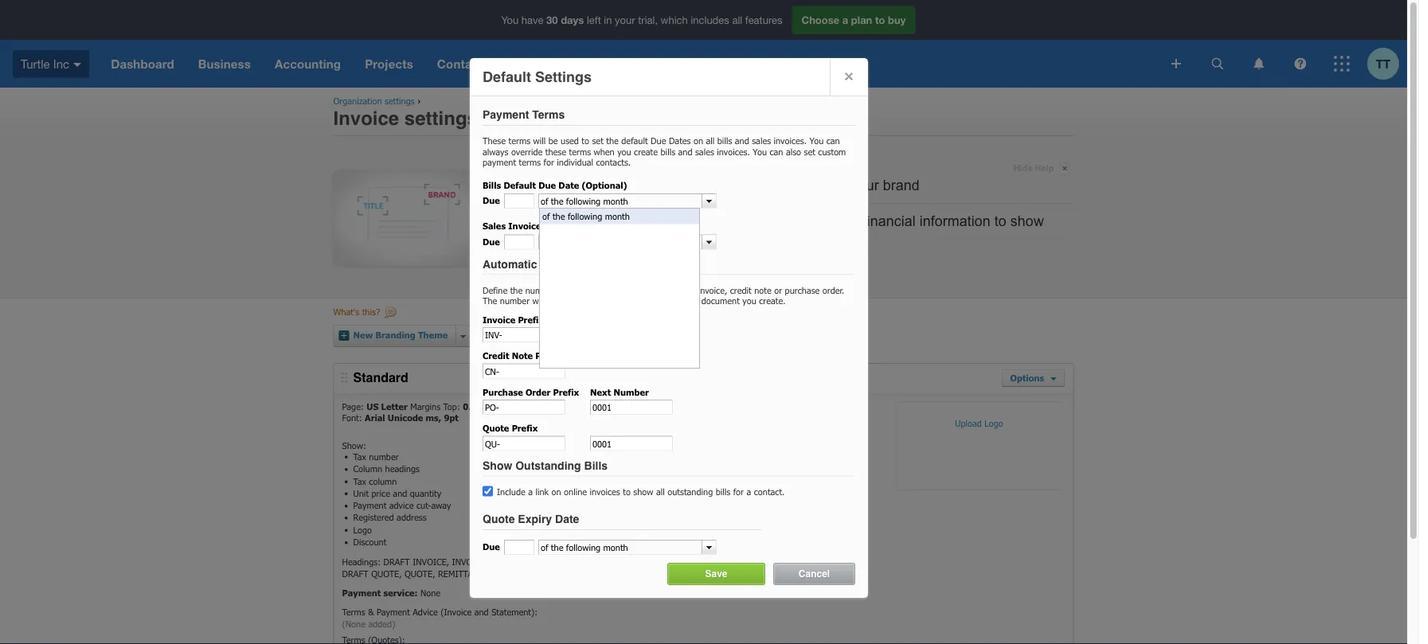 Task type: describe. For each thing, give the bounding box(es) containing it.
invoice templates link
[[544, 213, 655, 229]]

note
[[755, 285, 772, 296]]

these
[[546, 146, 567, 157]]

add
[[663, 213, 687, 229]]

learn
[[640, 248, 672, 264]]

0 horizontal spatial on
[[552, 486, 561, 497]]

Next Number text field
[[590, 400, 673, 415]]

show:
[[342, 440, 366, 451]]

and inside terms & payment advice (invoice and statement): (none added)
[[475, 607, 489, 618]]

1 vertical spatial tax
[[609, 488, 621, 499]]

automatically
[[548, 296, 599, 306]]

2 quote, from the left
[[405, 568, 435, 579]]

when inside 'these terms will be used to set the default due dates on all bills and sales invoices. you can always override these terms when you create bills and sales invoices. you can also set custom payment terms for individual contacts.'
[[594, 146, 615, 157]]

in down number
[[638, 401, 646, 412]]

increment
[[602, 296, 640, 306]]

also
[[786, 146, 802, 157]]

for inside 'these terms will be used to set the default due dates on all bills and sales invoices. you can always override these terms when you create bills and sales invoices. you can also set custom payment terms for individual contacts.'
[[544, 157, 554, 168]]

in down "order"
[[541, 401, 549, 412]]

address
[[397, 512, 427, 523]]

headings
[[385, 464, 420, 474]]

these terms will be used to set the default due dates on all bills and sales invoices. you can always override these terms when you create bills and sales invoices. you can also set custom payment terms for individual contacts.
[[483, 135, 846, 168]]

service:
[[384, 588, 418, 598]]

Purchase Order Prefix text field
[[483, 400, 566, 415]]

total
[[623, 488, 641, 499]]

to right information on the top of the page
[[995, 213, 1007, 229]]

2 horizontal spatial logo
[[985, 418, 1004, 429]]

discount
[[353, 537, 387, 548]]

9pt
[[444, 413, 459, 424]]

default
[[622, 135, 648, 146]]

0 horizontal spatial tax
[[582, 476, 594, 487]]

match
[[808, 177, 848, 194]]

0 vertical spatial invoices
[[569, 177, 620, 194]]

1 horizontal spatial can
[[827, 135, 840, 146]]

price
[[372, 488, 390, 499]]

exclusive
[[500, 464, 534, 474]]

bills right the dates
[[718, 135, 733, 146]]

have
[[522, 14, 544, 26]]

options
[[1011, 373, 1047, 383]]

3 invoice, from the left
[[492, 557, 528, 568]]

will inside define the number to be used when creating your next invoice, credit note or purchase order. the number will automatically increment with each new document you create.
[[533, 296, 545, 306]]

the for month
[[553, 211, 565, 222]]

to inside tt banner
[[876, 14, 886, 26]]

prefix up invoice prefix text box
[[518, 314, 544, 325]]

more
[[676, 248, 709, 264]]

0 horizontal spatial sales
[[696, 146, 715, 157]]

create
[[497, 213, 540, 229]]

prefix up quote prefix text field at the bottom left
[[512, 423, 538, 434]]

payment inside terms & payment advice (invoice and statement): (none added)
[[377, 607, 410, 618]]

each
[[662, 296, 680, 306]]

&
[[368, 607, 374, 618]]

date inside 'sales invoices default due date (optional) due'
[[603, 221, 624, 231]]

when inside define the number to be used when creating your next invoice, credit note or purchase order. the number will automatically increment with each new document you create.
[[602, 285, 623, 296]]

standard
[[353, 370, 409, 385]]

and right create
[[678, 146, 693, 157]]

a right by
[[549, 476, 554, 487]]

contact.
[[754, 486, 785, 497]]

invoice inside organization settings › invoice settings
[[333, 107, 399, 129]]

note
[[512, 351, 533, 361]]

inc
[[53, 57, 69, 71]]

a inside tt banner
[[843, 14, 849, 26]]

none
[[421, 588, 441, 598]]

tt button
[[1368, 40, 1408, 88]]

1 horizontal spatial invoices.
[[774, 135, 807, 146]]

choose
[[802, 14, 840, 26]]

your right add
[[690, 213, 718, 229]]

organization settings › invoice settings
[[333, 96, 478, 129]]

custom
[[819, 146, 846, 157]]

this?
[[362, 307, 380, 317]]

0.5
[[463, 401, 477, 412]]

automatic sequencing
[[483, 258, 604, 271]]

advice
[[413, 607, 438, 618]]

arial
[[365, 413, 385, 424]]

save link
[[668, 563, 766, 586]]

information
[[920, 213, 991, 229]]

2 horizontal spatial you
[[810, 135, 824, 146]]

statement):
[[492, 607, 538, 618]]

column
[[353, 464, 383, 474]]

what's
[[333, 307, 360, 317]]

or
[[775, 285, 783, 296]]

you have 30 days left in your trial, which includes all features
[[502, 14, 783, 26]]

purchase
[[785, 285, 820, 296]]

payment up &
[[342, 588, 381, 598]]

0 vertical spatial terms
[[532, 108, 565, 121]]

0 horizontal spatial draft
[[342, 568, 369, 579]]

features
[[746, 14, 783, 26]]

default inside bills default due date (optional) due
[[504, 180, 536, 190]]

1 vertical spatial settings
[[539, 330, 575, 341]]

due inside 'these terms will be used to set the default due dates on all bills and sales invoices. you can always override these terms when you create bills and sales invoices. you can also set custom payment terms for individual contacts.'
[[651, 135, 666, 146]]

invoices
[[509, 221, 546, 231]]

to left learn
[[624, 248, 636, 264]]

our
[[526, 248, 547, 264]]

1 horizontal spatial set
[[804, 146, 816, 157]]

used inside define the number to be used when creating your next invoice, credit note or purchase order. the number will automatically increment with each new document you create.
[[581, 285, 599, 296]]

1 horizontal spatial for
[[734, 486, 744, 497]]

theme
[[418, 330, 448, 340]]

turtle inc
[[21, 57, 69, 71]]

and inside show: tax number column headings tax column unit price and quantity payment advice cut-away registered address logo discount
[[393, 488, 407, 499]]

unit
[[353, 488, 369, 499]]

choose a plan to buy
[[802, 14, 906, 26]]

1 0.4 from the left
[[524, 401, 538, 412]]

save
[[706, 569, 728, 580]]

you inside 'these terms will be used to set the default due dates on all bills and sales invoices. you can always override these terms when you create bills and sales invoices. you can also set custom payment terms for individual contacts.'
[[618, 146, 632, 157]]

0 vertical spatial show
[[1011, 213, 1044, 229]]

(invoice
[[441, 607, 472, 618]]

define the number to be used when creating your next invoice, credit note or purchase order. the number will automatically increment with each new document you create.
[[483, 285, 845, 306]]

,
[[655, 213, 659, 229]]

be inside 'these terms will be used to set the default due dates on all bills and sales invoices. you can always override these terms when you create bills and sales invoices. you can also set custom payment terms for individual contacts.'
[[549, 135, 558, 146]]

font:
[[342, 413, 362, 424]]

you inside tt banner
[[502, 14, 519, 26]]

plan
[[852, 14, 873, 26]]

headings: draft invoice,             invoice,             invoice,             credit note,             statement,             draft purchase order,                         purchase order, draft quote,                         quote,             remittance advice,             receipt
[[342, 557, 825, 579]]

Next Number text field
[[590, 327, 673, 343]]

see our
[[497, 248, 551, 264]]

top:
[[443, 401, 460, 412]]

receipt
[[527, 568, 561, 579]]

(optional) inside bills default due date (optional) due
[[582, 180, 628, 190]]

bills right outstanding at the bottom
[[716, 486, 731, 497]]

individual
[[557, 157, 594, 168]]

quantity
[[410, 488, 442, 499]]

column
[[369, 476, 397, 487]]

outstanding
[[516, 459, 581, 472]]

see
[[497, 248, 522, 264]]

new
[[353, 330, 373, 340]]

payment service: none
[[342, 588, 441, 598]]

1 vertical spatial settings
[[405, 107, 478, 129]]

payment inside show: tax number column headings tax column unit price and quantity payment advice cut-away registered address logo discount
[[353, 500, 387, 511]]

cancel link
[[774, 563, 856, 586]]

includes
[[691, 14, 730, 26]]

the for to
[[510, 285, 523, 296]]

prefix up address on the bottom of the page
[[553, 387, 579, 398]]

1 quote, from the left
[[371, 568, 402, 579]]

Invoice Prefix text field
[[483, 327, 566, 343]]

1 horizontal spatial draft
[[384, 557, 410, 568]]

align:
[[505, 452, 527, 462]]

help
[[1036, 163, 1055, 173]]

link
[[536, 486, 549, 497]]

online
[[564, 486, 587, 497]]

date inside bills default due date (optional) due
[[559, 180, 580, 190]]

document
[[702, 296, 740, 306]]

Quote Prefix text field
[[483, 436, 566, 451]]

Credit Note Prefix text field
[[483, 364, 566, 379]]

next
[[679, 285, 696, 296]]

(none
[[342, 619, 366, 630]]

0 horizontal spatial single
[[557, 476, 579, 487]]

used inside 'these terms will be used to set the default due dates on all bills and sales invoices. you can always override these terms when you create bills and sales invoices. you can also set custom payment terms for individual contacts.'
[[561, 135, 579, 146]]

upload logo link
[[896, 401, 1063, 491]]

your inside define the number to be used when creating your next invoice, credit note or purchase order. the number will automatically increment with each new document you create.
[[659, 285, 676, 296]]

letter
[[381, 401, 408, 412]]



Task type: locate. For each thing, give the bounding box(es) containing it.
credit note prefix
[[483, 351, 562, 361]]

1 horizontal spatial quote,
[[405, 568, 435, 579]]

0 vertical spatial logo
[[985, 418, 1004, 429]]

organisation
[[698, 177, 777, 194]]

0 horizontal spatial you
[[502, 14, 519, 26]]

1 horizontal spatial sales
[[752, 135, 771, 146]]

0 vertical spatial settings
[[385, 96, 415, 106]]

payment up added)
[[377, 607, 410, 618]]

of
[[543, 211, 550, 222]]

tax
[[353, 452, 366, 462], [484, 464, 497, 474], [353, 476, 366, 487], [484, 476, 497, 487]]

set up contacts.
[[592, 135, 604, 146]]

and right logo
[[753, 213, 777, 229]]

will
[[533, 135, 546, 146], [533, 296, 545, 306]]

date right following
[[603, 221, 624, 231]]

1 vertical spatial show
[[634, 486, 654, 497]]

2 horizontal spatial all
[[733, 14, 743, 26]]

1 horizontal spatial invoice
[[483, 314, 516, 325]]

dates
[[669, 135, 691, 146]]

0 vertical spatial (optional)
[[582, 180, 628, 190]]

invoice, up advice,
[[492, 557, 528, 568]]

you right also
[[810, 135, 824, 146]]

number up column
[[369, 452, 399, 462]]

0 vertical spatial default settings
[[483, 69, 592, 85]]

added)
[[368, 619, 396, 630]]

your
[[615, 14, 635, 26], [667, 177, 694, 194], [852, 177, 879, 194], [690, 213, 718, 229], [659, 285, 676, 296]]

number up invoice prefix
[[500, 296, 530, 306]]

2 vertical spatial logo
[[353, 525, 372, 535]]

draft down headings:
[[342, 568, 369, 579]]

1 horizontal spatial all
[[706, 135, 715, 146]]

the up contacts.
[[607, 135, 619, 146]]

1 purchase from the left
[[671, 557, 714, 568]]

currency
[[484, 488, 518, 499]]

quote for quote expiry date
[[483, 513, 515, 526]]

for left contact.
[[734, 486, 744, 497]]

2 invoice, from the left
[[452, 557, 489, 568]]

create invoice templates , add your logo and select which financial information to show
[[497, 213, 1044, 229]]

settings down the ›
[[405, 107, 478, 129]]

0 vertical spatial tax
[[582, 476, 594, 487]]

your left brand at top right
[[852, 177, 879, 194]]

to up individual
[[582, 135, 590, 146]]

2 0.4 from the left
[[621, 401, 635, 412]]

can
[[827, 135, 840, 146], [770, 146, 784, 157]]

order, up cancel
[[795, 557, 825, 568]]

invoices. left custom
[[774, 135, 807, 146]]

0 horizontal spatial used
[[561, 135, 579, 146]]

your right suit
[[667, 177, 694, 194]]

1 horizontal spatial logo
[[484, 452, 503, 462]]

invoices down individual
[[569, 177, 620, 194]]

1 vertical spatial bills
[[584, 459, 608, 472]]

logo up discount
[[353, 525, 372, 535]]

show right subtotal
[[634, 486, 654, 497]]

1 vertical spatial quote
[[483, 513, 515, 526]]

upload logo
[[955, 418, 1004, 429]]

be down sequencing
[[569, 285, 578, 296]]

quote, up none on the left of page
[[405, 568, 435, 579]]

a left contact.
[[747, 486, 752, 497]]

0 vertical spatial quote
[[483, 423, 509, 434]]

0 horizontal spatial show
[[634, 486, 654, 497]]

all inside tt banner
[[733, 14, 743, 26]]

1 horizontal spatial show
[[1011, 213, 1044, 229]]

and up organisation
[[735, 135, 750, 146]]

credit
[[531, 557, 561, 568]]

which inside tt banner
[[661, 14, 688, 26]]

1 horizontal spatial invoice,
[[452, 557, 489, 568]]

can left also
[[770, 146, 784, 157]]

the right the of
[[553, 211, 565, 222]]

purchase
[[483, 387, 523, 398]]

on inside 'these terms will be used to set the default due dates on all bills and sales invoices. you can always override these terms when you create bills and sales invoices. you can also set custom payment terms for individual contacts.'
[[694, 135, 704, 146]]

order, up save at the bottom of the page
[[716, 557, 747, 568]]

0 vertical spatial which
[[661, 14, 688, 26]]

always
[[483, 146, 509, 157]]

a right the as
[[576, 488, 581, 499]]

0 horizontal spatial be
[[549, 135, 558, 146]]

tt banner
[[0, 0, 1408, 88]]

customize invoices to suit your organisation and match your brand
[[497, 177, 920, 194]]

which
[[661, 14, 688, 26], [823, 213, 860, 229]]

trial,
[[638, 14, 658, 26]]

your inside tt banner
[[615, 14, 635, 26]]

your left trial,
[[615, 14, 635, 26]]

hide
[[1014, 163, 1033, 173]]

terms up (none
[[342, 607, 365, 618]]

0 vertical spatial for
[[544, 157, 554, 168]]

invoices. up organisation
[[717, 146, 750, 157]]

invoice
[[333, 107, 399, 129], [483, 314, 516, 325]]

0 horizontal spatial logo
[[353, 525, 372, 535]]

terms inside terms & payment advice (invoice and statement): (none added)
[[342, 607, 365, 618]]

invoices left total
[[590, 486, 620, 497]]

and right (invoice on the bottom left
[[475, 607, 489, 618]]

1 vertical spatial used
[[581, 285, 599, 296]]

1 vertical spatial for
[[734, 486, 744, 497]]

0 vertical spatial bills
[[483, 180, 501, 190]]

for right override
[[544, 157, 554, 168]]

0 vertical spatial when
[[594, 146, 615, 157]]

quote expiry date
[[483, 513, 580, 526]]

invoices.
[[774, 135, 807, 146], [717, 146, 750, 157]]

default settings up note at the left bottom
[[504, 330, 575, 341]]

outstanding
[[668, 486, 713, 497]]

show
[[483, 459, 513, 472]]

these
[[483, 135, 506, 146]]

to learn more
[[620, 248, 709, 264]]

override
[[511, 146, 543, 157]]

order
[[526, 387, 551, 398]]

you left also
[[753, 146, 767, 157]]

invoice down "organization settings" link
[[333, 107, 399, 129]]

0 vertical spatial be
[[549, 135, 558, 146]]

1 vertical spatial when
[[602, 285, 623, 296]]

2 vertical spatial the
[[510, 285, 523, 296]]

next number
[[590, 387, 649, 398]]

1 vertical spatial default settings
[[504, 330, 575, 341]]

1 horizontal spatial order,
[[795, 557, 825, 568]]

1 vertical spatial will
[[533, 296, 545, 306]]

date down individual
[[559, 180, 580, 190]]

number down automatic sequencing
[[526, 285, 555, 296]]

bills right create
[[661, 146, 676, 157]]

0 vertical spatial invoice
[[333, 107, 399, 129]]

1 horizontal spatial be
[[569, 285, 578, 296]]

1 horizontal spatial bills
[[584, 459, 608, 472]]

you inside define the number to be used when creating your next invoice, credit note or purchase order. the number will automatically increment with each new document you create.
[[743, 296, 757, 306]]

0 horizontal spatial which
[[661, 14, 688, 26]]

quote down bottom:
[[483, 423, 509, 434]]

of the following month
[[543, 211, 630, 222]]

None text field
[[504, 235, 535, 250], [590, 436, 673, 451], [539, 541, 702, 555], [504, 235, 535, 250], [590, 436, 673, 451], [539, 541, 702, 555]]

1 horizontal spatial the
[[553, 211, 565, 222]]

date down the as
[[555, 513, 580, 526]]

1 vertical spatial the
[[553, 211, 565, 222]]

and down also
[[781, 177, 804, 194]]

a left the plan
[[843, 14, 849, 26]]

default inside 'sales invoices default due date (optional) due'
[[548, 221, 581, 231]]

1 vertical spatial logo
[[484, 452, 503, 462]]

1 vertical spatial which
[[823, 213, 860, 229]]

logo right upload
[[985, 418, 1004, 429]]

quote, up payment service: none
[[371, 568, 402, 579]]

single down subtotal
[[584, 488, 606, 499]]

show down hide
[[1011, 213, 1044, 229]]

the inside 'these terms will be used to set the default due dates on all bills and sales invoices. you can always override these terms when you create bills and sales invoices. you can also set custom payment terms for individual contacts.'
[[607, 135, 619, 146]]

navigation inside tt banner
[[99, 40, 1161, 88]]

will up invoice prefix
[[533, 296, 545, 306]]

tt
[[1377, 57, 1391, 71]]

number
[[526, 285, 555, 296], [500, 296, 530, 306], [369, 452, 399, 462]]

show outstanding bills
[[483, 459, 608, 472]]

purchase
[[671, 557, 714, 568], [750, 557, 792, 568]]

navigation
[[99, 40, 1161, 88]]

prefix
[[518, 314, 544, 325], [536, 351, 562, 361], [553, 387, 579, 398], [512, 423, 538, 434]]

0.4 down purchase order prefix
[[524, 401, 538, 412]]

days
[[561, 14, 584, 26]]

purchase order prefix
[[483, 387, 579, 398]]

sequencing
[[540, 258, 604, 271]]

number inside show: tax number column headings tax column unit price and quantity payment advice cut-away registered address logo discount
[[369, 452, 399, 462]]

1 vertical spatial date
[[603, 221, 624, 231]]

your left next
[[659, 285, 676, 296]]

and up advice
[[393, 488, 407, 499]]

cut-
[[417, 500, 431, 511]]

1 horizontal spatial terms
[[532, 108, 565, 121]]

to down sequencing
[[558, 285, 566, 296]]

will inside 'these terms will be used to set the default due dates on all bills and sales invoices. you can always override these terms when you create bills and sales invoices. you can also set custom payment terms for individual contacts.'
[[533, 135, 546, 146]]

order,
[[716, 557, 747, 568], [795, 557, 825, 568]]

svg image
[[1255, 58, 1265, 70], [1172, 59, 1182, 69]]

1 vertical spatial on
[[552, 486, 561, 497]]

(optional)
[[582, 180, 628, 190], [627, 221, 672, 231]]

and
[[735, 135, 750, 146], [678, 146, 693, 157], [781, 177, 804, 194], [753, 213, 777, 229], [393, 488, 407, 499], [475, 607, 489, 618]]

to inside define the number to be used when creating your next invoice, credit note or purchase order. the number will automatically increment with each new document you create.
[[558, 285, 566, 296]]

to
[[876, 14, 886, 26], [582, 135, 590, 146], [624, 177, 636, 194], [995, 213, 1007, 229], [624, 248, 636, 264], [558, 285, 566, 296], [623, 486, 631, 497]]

2 horizontal spatial draft
[[642, 557, 669, 568]]

(optional) down contacts.
[[582, 180, 628, 190]]

purchase up save at the bottom of the page
[[671, 557, 714, 568]]

on right the dates
[[694, 135, 704, 146]]

in inside tt banner
[[604, 14, 612, 26]]

payment up these
[[483, 108, 529, 121]]

0 horizontal spatial quote,
[[371, 568, 402, 579]]

0 horizontal spatial you
[[618, 146, 632, 157]]

0 vertical spatial used
[[561, 135, 579, 146]]

sales right the dates
[[696, 146, 715, 157]]

default
[[483, 69, 531, 85], [504, 180, 536, 190], [548, 221, 581, 231], [504, 330, 536, 341]]

unicode
[[388, 413, 423, 424]]

0 vertical spatial settings
[[535, 69, 592, 85]]

logo align:                                      right tax                 exclusive tax subtotals                                                  by a single tax subtotal currency conversion as                                                          a single tax total
[[484, 452, 641, 499]]

include
[[497, 486, 526, 497]]

0 horizontal spatial terms
[[342, 607, 365, 618]]

(optional) inside 'sales invoices default due date (optional) due'
[[627, 221, 672, 231]]

draft right the statement,
[[642, 557, 669, 568]]

a left link
[[528, 486, 533, 497]]

2 horizontal spatial invoice,
[[492, 557, 528, 568]]

1 horizontal spatial 0.4
[[621, 401, 635, 412]]

on left the as
[[552, 486, 561, 497]]

new branding theme
[[353, 330, 448, 340]]

to left suit
[[624, 177, 636, 194]]

0 horizontal spatial bills
[[483, 180, 501, 190]]

in
[[604, 14, 612, 26], [480, 401, 488, 412], [541, 401, 549, 412], [638, 401, 646, 412]]

1 horizontal spatial tax
[[609, 488, 621, 499]]

which right trial,
[[661, 14, 688, 26]]

advice,
[[492, 568, 524, 579]]

1 quote from the top
[[483, 423, 509, 434]]

bills inside bills default due date (optional) due
[[483, 180, 501, 190]]

0 vertical spatial you
[[618, 146, 632, 157]]

left
[[587, 14, 601, 26]]

0 horizontal spatial 0.4
[[524, 401, 538, 412]]

terms up these
[[532, 108, 565, 121]]

2 order, from the left
[[795, 557, 825, 568]]

us
[[367, 401, 379, 412]]

settings down automatically
[[539, 330, 575, 341]]

all left features
[[733, 14, 743, 26]]

30
[[547, 14, 558, 26]]

which down match
[[823, 213, 860, 229]]

svg image
[[1335, 56, 1351, 72], [1212, 58, 1224, 70], [1295, 58, 1307, 70], [73, 63, 81, 67]]

financial
[[863, 213, 916, 229]]

0 horizontal spatial purchase
[[671, 557, 714, 568]]

in right left
[[604, 14, 612, 26]]

tax down subtotal
[[609, 488, 621, 499]]

0 vertical spatial single
[[557, 476, 579, 487]]

month
[[605, 211, 630, 222]]

1 horizontal spatial you
[[753, 146, 767, 157]]

0 horizontal spatial invoices.
[[717, 146, 750, 157]]

to inside 'these terms will be used to set the default due dates on all bills and sales invoices. you can always override these terms when you create bills and sales invoices. you can also set custom payment terms for individual contacts.'
[[582, 135, 590, 146]]

1 vertical spatial you
[[743, 296, 757, 306]]

on
[[694, 135, 704, 146], [552, 486, 561, 497]]

logo inside 'logo align:                                      right tax                 exclusive tax subtotals                                                  by a single tax subtotal currency conversion as                                                          a single tax total'
[[484, 452, 503, 462]]

0.4
[[524, 401, 538, 412], [621, 401, 635, 412]]

1 horizontal spatial purchase
[[750, 557, 792, 568]]

set right also
[[804, 146, 816, 157]]

0 horizontal spatial set
[[592, 135, 604, 146]]

to left buy at the top
[[876, 14, 886, 26]]

2 vertical spatial date
[[555, 513, 580, 526]]

draft up "service:"
[[384, 557, 410, 568]]

quote prefix
[[483, 423, 538, 434]]

0 horizontal spatial invoice,
[[413, 557, 450, 568]]

None text field
[[504, 194, 535, 209], [539, 194, 702, 208], [539, 235, 702, 249], [504, 540, 535, 555], [504, 194, 535, 209], [539, 194, 702, 208], [539, 235, 702, 249], [504, 540, 535, 555]]

page: us letter margins top: 0.5 in bottom: 0.4 in address padding: 0.4 in font: arial unicode ms,               9pt
[[342, 401, 646, 424]]

0 horizontal spatial can
[[770, 146, 784, 157]]

quote down currency at the left
[[483, 513, 515, 526]]

None checkbox
[[483, 486, 493, 497]]

quote for quote prefix
[[483, 423, 509, 434]]

0 horizontal spatial all
[[656, 486, 665, 497]]

can right also
[[827, 135, 840, 146]]

by
[[537, 476, 547, 487]]

0.4 down number
[[621, 401, 635, 412]]

svg image inside turtle inc 'popup button'
[[73, 63, 81, 67]]

you
[[502, 14, 519, 26], [810, 135, 824, 146], [753, 146, 767, 157]]

1 vertical spatial all
[[706, 135, 715, 146]]

0 vertical spatial will
[[533, 135, 546, 146]]

1 vertical spatial (optional)
[[627, 221, 672, 231]]

you left the create.
[[743, 296, 757, 306]]

invoice, up remittance
[[452, 557, 489, 568]]

subtotal
[[596, 476, 627, 487]]

in right the 0.5
[[480, 401, 488, 412]]

invoice
[[544, 213, 588, 229]]

2 quote from the top
[[483, 513, 515, 526]]

settings up payment terms
[[535, 69, 592, 85]]

all inside 'these terms will be used to set the default due dates on all bills and sales invoices. you can always override these terms when you create bills and sales invoices. you can also set custom payment terms for individual contacts.'
[[706, 135, 715, 146]]

turtle inc button
[[0, 40, 99, 88]]

sales left also
[[752, 135, 771, 146]]

invoice,
[[413, 557, 450, 568], [452, 557, 489, 568], [492, 557, 528, 568]]

terms
[[532, 108, 565, 121], [342, 607, 365, 618]]

0 horizontal spatial for
[[544, 157, 554, 168]]

1 order, from the left
[[716, 557, 747, 568]]

payment up 'registered'
[[353, 500, 387, 511]]

1 invoice, from the left
[[413, 557, 450, 568]]

0 vertical spatial on
[[694, 135, 704, 146]]

1 horizontal spatial used
[[581, 285, 599, 296]]

logo
[[985, 418, 1004, 429], [484, 452, 503, 462], [353, 525, 372, 535]]

1 vertical spatial invoices
[[590, 486, 620, 497]]

contacts.
[[596, 157, 631, 168]]

1 vertical spatial invoice
[[483, 314, 516, 325]]

used down sequencing
[[581, 285, 599, 296]]

0 vertical spatial the
[[607, 135, 619, 146]]

0 horizontal spatial the
[[510, 285, 523, 296]]

number for show: tax number column headings tax column unit price and quantity payment advice cut-away registered address logo discount
[[369, 452, 399, 462]]

the inside define the number to be used when creating your next invoice, credit note or purchase order. the number will automatically increment with each new document you create.
[[510, 285, 523, 296]]

customize
[[497, 177, 565, 194]]

all right the dates
[[706, 135, 715, 146]]

be inside define the number to be used when creating your next invoice, credit note or purchase order. the number will automatically increment with each new document you create.
[[569, 285, 578, 296]]

when left creating
[[602, 285, 623, 296]]

when
[[594, 146, 615, 157], [602, 285, 623, 296]]

logo inside show: tax number column headings tax column unit price and quantity payment advice cut-away registered address logo discount
[[353, 525, 372, 535]]

number for define the number to be used when creating your next invoice, credit note or purchase order. the number will automatically increment with each new document you create.
[[526, 285, 555, 296]]

1 horizontal spatial svg image
[[1255, 58, 1265, 70]]

next
[[590, 387, 611, 398]]

used up individual
[[561, 135, 579, 146]]

prefix down default settings link
[[536, 351, 562, 361]]

2 purchase from the left
[[750, 557, 792, 568]]

select
[[781, 213, 819, 229]]

to right online
[[623, 486, 631, 497]]

2 vertical spatial all
[[656, 486, 665, 497]]

1 vertical spatial terms
[[342, 607, 365, 618]]

0 horizontal spatial svg image
[[1172, 59, 1182, 69]]

1 horizontal spatial single
[[584, 488, 606, 499]]

sales
[[483, 221, 506, 231]]

brand
[[883, 177, 920, 194]]

single up the as
[[557, 476, 579, 487]]

tax left subtotal
[[582, 476, 594, 487]]

be right override
[[549, 135, 558, 146]]



Task type: vqa. For each thing, say whether or not it's contained in the screenshot.
always
yes



